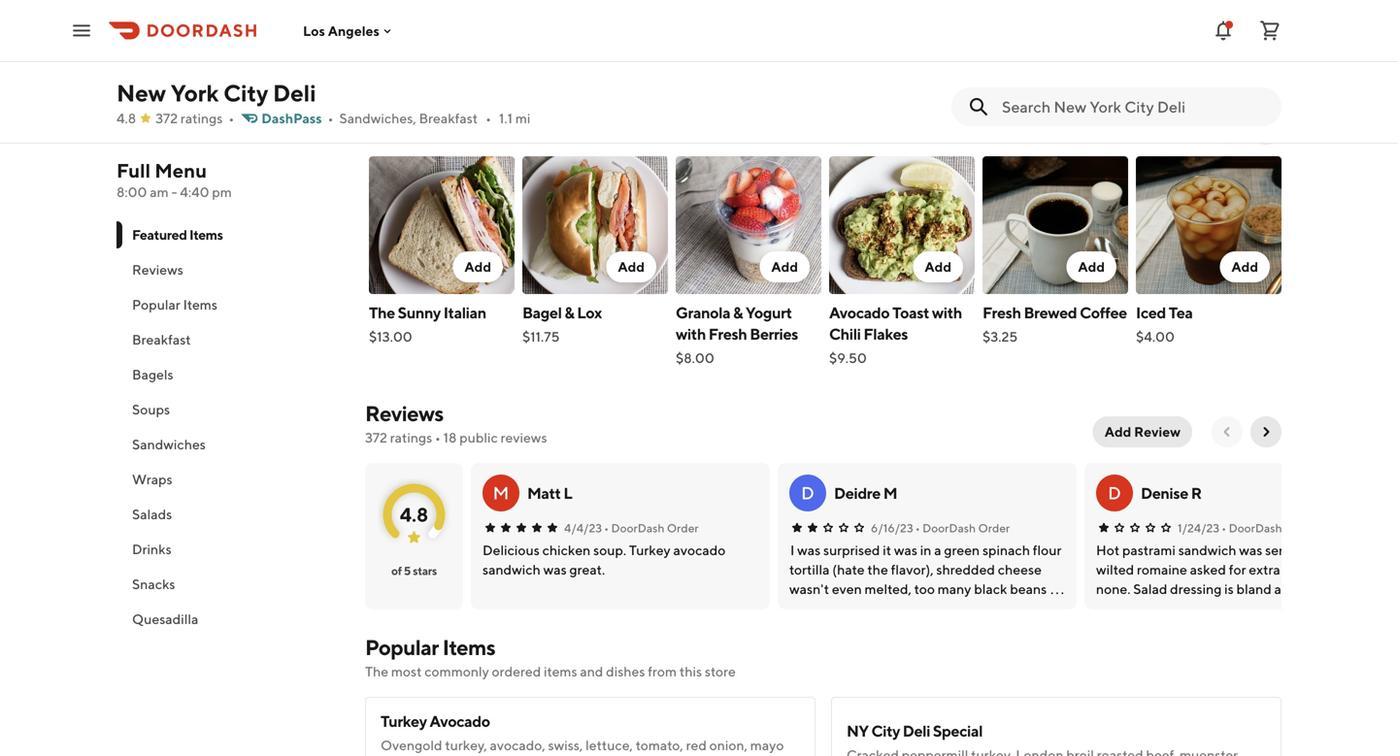 Task type: describe. For each thing, give the bounding box(es) containing it.
order for m
[[978, 521, 1010, 535]]

1 vertical spatial of
[[391, 564, 402, 578]]

• doordash order for matt l
[[604, 521, 699, 535]]

reviews button
[[117, 252, 342, 287]]

am
[[150, 184, 169, 200]]

0 items, open order cart image
[[1258, 19, 1282, 42]]

1 horizontal spatial deli
[[903, 722, 930, 740]]

fresh inside fresh brewed coffee $3.25
[[983, 303, 1021, 322]]

$$
[[117, 16, 133, 32]]

soups
[[132, 401, 170, 417]]

sandwiches button
[[117, 427, 342, 462]]

onion,
[[709, 737, 748, 753]]

popular items
[[132, 297, 217, 313]]

bagel & lox image
[[522, 156, 668, 294]]

dashpass •
[[261, 110, 333, 126]]

of 5 stars
[[391, 564, 437, 578]]

snacks button
[[117, 567, 342, 602]]

restaurants
[[377, 52, 464, 73]]

bagels button
[[117, 357, 342, 392]]

this
[[680, 664, 702, 680]]

avocado toast with chili flakes $9.50
[[829, 303, 962, 366]]

york
[[171, 79, 219, 107]]

items up reviews button
[[189, 227, 223, 243]]

wraps button
[[117, 462, 342, 497]]

breakfast inside "button"
[[132, 332, 191, 348]]

of inside this is one of our top-rated, most reliable restaurants
[[458, 29, 474, 50]]

popular for popular items
[[132, 297, 180, 313]]

ny city deli special
[[847, 722, 983, 740]]

iced tea $4.00
[[1136, 303, 1193, 345]]

ordered
[[492, 664, 541, 680]]

top-
[[506, 29, 539, 50]]

this
[[377, 29, 408, 50]]

salads
[[132, 506, 172, 522]]

order for l
[[667, 521, 699, 535]]

sunny
[[398, 303, 441, 322]]

most inside popular items the most commonly ordered items and dishes from this store
[[391, 664, 422, 680]]

the inside the sunny italian $13.00
[[369, 303, 395, 322]]

r
[[1191, 484, 1202, 502]]

italian
[[443, 303, 486, 322]]

salads button
[[117, 497, 342, 532]]

$9.50
[[829, 350, 867, 366]]

1 horizontal spatial m
[[883, 484, 897, 502]]

brewed
[[1024, 303, 1077, 322]]

most inside this is one of our top-rated, most reliable restaurants
[[587, 29, 626, 50]]

turkey,
[[445, 737, 487, 753]]

los
[[303, 23, 325, 39]]

turkey avocado ovengold turkey, avocado, swiss, lettuce, tomato, red onion, mayo
[[381, 712, 784, 756]]

one
[[426, 29, 455, 50]]

featured items heading
[[365, 114, 528, 145]]

flakes
[[864, 325, 908, 343]]

iced
[[1136, 303, 1166, 322]]

& for granola
[[733, 303, 743, 322]]

doordash for matt l
[[611, 521, 665, 535]]

from
[[648, 664, 677, 680]]

reviews
[[501, 430, 547, 446]]

dashpass
[[261, 110, 322, 126]]

granola & yogurt with fresh berries image
[[676, 156, 821, 294]]

matt
[[527, 484, 561, 502]]

reviews 372 ratings • 18 public reviews
[[365, 401, 547, 446]]

matt l
[[527, 484, 572, 502]]

avocado toast with chili flakes image
[[829, 156, 975, 294]]

$3.25
[[983, 329, 1018, 345]]

add button for fresh brewed coffee
[[1066, 251, 1117, 283]]

• doordash order for denise r
[[1222, 521, 1316, 535]]

1 vertical spatial city
[[871, 722, 900, 740]]

popular items the most commonly ordered items and dishes from this store
[[365, 635, 736, 680]]

denise
[[1141, 484, 1188, 502]]

soups button
[[117, 392, 342, 427]]

review
[[1134, 424, 1181, 440]]

pricing & fees button
[[117, 42, 223, 61]]

0 horizontal spatial m
[[493, 483, 509, 503]]

• right dashpass
[[328, 110, 333, 126]]

fresh brewed coffee image
[[983, 156, 1128, 294]]

full menu 8:00 am - 4:40 pm
[[117, 159, 232, 200]]

• right $$
[[138, 16, 144, 32]]

0 vertical spatial featured items
[[365, 115, 528, 143]]

iced tea image
[[1136, 156, 1282, 294]]

new
[[117, 79, 166, 107]]

$$ • sandwiches, breakfast
[[117, 16, 288, 32]]

fresh inside granola & yogurt with fresh berries $8.00
[[709, 325, 747, 343]]

next image
[[1258, 424, 1274, 440]]

mayo
[[750, 737, 784, 753]]

popular items button
[[117, 287, 342, 322]]

rated,
[[539, 29, 584, 50]]

mi
[[515, 110, 530, 126]]

and
[[580, 664, 603, 680]]

add review
[[1105, 424, 1181, 440]]

with inside avocado toast with chili flakes $9.50
[[932, 303, 962, 322]]

add review button
[[1093, 417, 1192, 448]]

the sunny italian image
[[369, 156, 515, 294]]

2 horizontal spatial breakfast
[[419, 110, 478, 126]]

1 horizontal spatial 4.8
[[400, 503, 428, 526]]

granola & yogurt with fresh berries $8.00
[[676, 303, 798, 366]]

0 horizontal spatial deli
[[273, 79, 316, 107]]

commonly
[[425, 664, 489, 680]]

stars
[[413, 564, 437, 578]]

avocado inside turkey avocado ovengold turkey, avocado, swiss, lettuce, tomato, red onion, mayo
[[430, 712, 490, 731]]

d for denise r
[[1108, 483, 1121, 503]]

pricing
[[117, 43, 160, 59]]

$8.00
[[676, 350, 714, 366]]

previous button of carousel image
[[1219, 121, 1235, 137]]

popular for popular items the most commonly ordered items and dishes from this store
[[365, 635, 439, 660]]

los angeles
[[303, 23, 380, 39]]

• left 1.1
[[486, 110, 491, 126]]

4/4/23
[[564, 521, 602, 535]]

add button for avocado toast with chili flakes
[[913, 251, 963, 283]]

1 vertical spatial featured items
[[132, 227, 223, 243]]

los angeles button
[[303, 23, 395, 39]]

5
[[404, 564, 411, 578]]

1/24/23
[[1178, 521, 1220, 535]]

6/16/23
[[871, 521, 913, 535]]

18
[[443, 430, 457, 446]]



Task type: locate. For each thing, give the bounding box(es) containing it.
of left the 5
[[391, 564, 402, 578]]

1 horizontal spatial &
[[564, 303, 574, 322]]

featured down restaurants
[[365, 115, 463, 143]]

of left our
[[458, 29, 474, 50]]

• down new york city deli
[[228, 110, 234, 126]]

avocado inside avocado toast with chili flakes $9.50
[[829, 303, 890, 322]]

special
[[933, 722, 983, 740]]

$4.00
[[1136, 329, 1175, 345]]

0 horizontal spatial of
[[391, 564, 402, 578]]

most up the turkey
[[391, 664, 422, 680]]

deli left special
[[903, 722, 930, 740]]

add button for iced tea
[[1220, 251, 1270, 283]]

0 vertical spatial 372
[[156, 110, 178, 126]]

fresh brewed coffee $3.25
[[983, 303, 1127, 345]]

0 horizontal spatial • doordash order
[[604, 521, 699, 535]]

0 vertical spatial 4.8
[[117, 110, 136, 126]]

1 d from the left
[[801, 483, 814, 503]]

featured items
[[365, 115, 528, 143], [132, 227, 223, 243]]

with right toast
[[932, 303, 962, 322]]

sandwiches,
[[150, 16, 227, 32], [339, 110, 416, 126]]

0 horizontal spatial d
[[801, 483, 814, 503]]

the inside popular items the most commonly ordered items and dishes from this store
[[365, 664, 388, 680]]

1 vertical spatial 372
[[365, 430, 387, 446]]

berries
[[750, 325, 798, 343]]

1 vertical spatial breakfast
[[419, 110, 478, 126]]

& inside granola & yogurt with fresh berries $8.00
[[733, 303, 743, 322]]

with inside granola & yogurt with fresh berries $8.00
[[676, 325, 706, 343]]

items inside button
[[183, 297, 217, 313]]

$13.00
[[369, 329, 412, 345]]

items
[[544, 664, 577, 680]]

1 vertical spatial the
[[365, 664, 388, 680]]

breakfast button
[[117, 322, 342, 357]]

1.1
[[499, 110, 513, 126]]

$11.75
[[522, 329, 560, 345]]

see more button
[[117, 70, 341, 101]]

1 horizontal spatial with
[[932, 303, 962, 322]]

0 vertical spatial avocado
[[829, 303, 890, 322]]

tomato,
[[636, 737, 683, 753]]

• left 18
[[435, 430, 441, 446]]

the sunny italian $13.00
[[369, 303, 486, 345]]

coffee
[[1080, 303, 1127, 322]]

featured items down restaurants
[[365, 115, 528, 143]]

& left the yogurt
[[733, 303, 743, 322]]

order for r
[[1284, 521, 1316, 535]]

0 horizontal spatial featured items
[[132, 227, 223, 243]]

open menu image
[[70, 19, 93, 42]]

turkey
[[381, 712, 427, 731]]

drinks button
[[117, 532, 342, 567]]

quesadilla
[[132, 611, 198, 627]]

1 vertical spatial ratings
[[390, 430, 432, 446]]

sandwiches, down restaurants
[[339, 110, 416, 126]]

1 horizontal spatial featured items
[[365, 115, 528, 143]]

add for granola & yogurt with fresh berries
[[771, 259, 798, 275]]

of
[[458, 29, 474, 50], [391, 564, 402, 578]]

• doordash order right 1/24/23
[[1222, 521, 1316, 535]]

372 down reviews 'link'
[[365, 430, 387, 446]]

doordash right 6/16/23
[[922, 521, 976, 535]]

new york city deli
[[117, 79, 316, 107]]

menu
[[155, 159, 207, 182]]

deidre
[[834, 484, 881, 502]]

0 horizontal spatial order
[[667, 521, 699, 535]]

d for deidre m
[[801, 483, 814, 503]]

372 inside reviews 372 ratings • 18 public reviews
[[365, 430, 387, 446]]

0 horizontal spatial with
[[676, 325, 706, 343]]

0 horizontal spatial city
[[223, 79, 268, 107]]

our
[[477, 29, 503, 50]]

• inside reviews 372 ratings • 18 public reviews
[[435, 430, 441, 446]]

city right see
[[223, 79, 268, 107]]

yogurt
[[745, 303, 792, 322]]

1 horizontal spatial popular
[[365, 635, 439, 660]]

0 vertical spatial of
[[458, 29, 474, 50]]

the
[[369, 303, 395, 322], [365, 664, 388, 680]]

more
[[226, 77, 259, 93]]

0 horizontal spatial popular
[[132, 297, 180, 313]]

reviews link
[[365, 401, 443, 426]]

breakfast left los
[[230, 16, 288, 32]]

1 horizontal spatial sandwiches,
[[339, 110, 416, 126]]

1 horizontal spatial breakfast
[[230, 16, 288, 32]]

reviews for reviews 372 ratings • 18 public reviews
[[365, 401, 443, 426]]

reviews inside reviews button
[[132, 262, 183, 278]]

0 vertical spatial reviews
[[132, 262, 183, 278]]

0 vertical spatial fresh
[[983, 303, 1021, 322]]

1 horizontal spatial ratings
[[390, 430, 432, 446]]

add
[[464, 259, 491, 275], [618, 259, 645, 275], [771, 259, 798, 275], [925, 259, 951, 275], [1078, 259, 1105, 275], [1231, 259, 1258, 275], [1105, 424, 1131, 440]]

items up commonly
[[442, 635, 495, 660]]

1 horizontal spatial city
[[871, 722, 900, 740]]

& left 'lox'
[[564, 303, 574, 322]]

1 horizontal spatial most
[[587, 29, 626, 50]]

the up $13.00
[[369, 303, 395, 322]]

add button for bagel & lox
[[606, 251, 656, 283]]

1 horizontal spatial • doordash order
[[915, 521, 1010, 535]]

1 vertical spatial sandwiches,
[[339, 110, 416, 126]]

• right 4/4/23
[[604, 521, 609, 535]]

dishes
[[606, 664, 645, 680]]

3 • doordash order from the left
[[1222, 521, 1316, 535]]

ratings
[[181, 110, 223, 126], [390, 430, 432, 446]]

0 vertical spatial featured
[[365, 115, 463, 143]]

-
[[171, 184, 177, 200]]

0 horizontal spatial sandwiches,
[[150, 16, 227, 32]]

2 • doordash order from the left
[[915, 521, 1010, 535]]

granola
[[676, 303, 730, 322]]

featured down am
[[132, 227, 187, 243]]

breakfast up bagels
[[132, 332, 191, 348]]

city right ny
[[871, 722, 900, 740]]

1 horizontal spatial featured
[[365, 115, 463, 143]]

reviews up popular items
[[132, 262, 183, 278]]

add button for the sunny italian
[[453, 251, 503, 283]]

4:40
[[180, 184, 209, 200]]

add button
[[453, 251, 503, 283], [606, 251, 656, 283], [760, 251, 810, 283], [913, 251, 963, 283], [1066, 251, 1117, 283], [1220, 251, 1270, 283]]

see
[[199, 77, 223, 93]]

0 horizontal spatial doordash
[[611, 521, 665, 535]]

3 doordash from the left
[[1229, 521, 1282, 535]]

avocado up chili
[[829, 303, 890, 322]]

deidre m
[[834, 484, 897, 502]]

0 vertical spatial city
[[223, 79, 268, 107]]

add for iced tea
[[1231, 259, 1258, 275]]

1 vertical spatial fresh
[[709, 325, 747, 343]]

& for pricing
[[163, 43, 171, 59]]

1 vertical spatial reviews
[[365, 401, 443, 426]]

0 vertical spatial sandwiches,
[[150, 16, 227, 32]]

add button for granola & yogurt with fresh berries
[[760, 251, 810, 283]]

5 add button from the left
[[1066, 251, 1117, 283]]

this is one of our top-rated, most reliable restaurants
[[377, 29, 686, 73]]

1 horizontal spatial d
[[1108, 483, 1121, 503]]

previous image
[[1219, 424, 1235, 440]]

m left matt on the left of the page
[[493, 483, 509, 503]]

deli up dashpass
[[273, 79, 316, 107]]

breakfast left 1.1
[[419, 110, 478, 126]]

lox
[[577, 303, 602, 322]]

the up the turkey
[[365, 664, 388, 680]]

& for bagel
[[564, 303, 574, 322]]

add inside add review "button"
[[1105, 424, 1131, 440]]

sandwiches, up fees
[[150, 16, 227, 32]]

popular inside popular items button
[[132, 297, 180, 313]]

fresh
[[983, 303, 1021, 322], [709, 325, 747, 343]]

& left fees
[[163, 43, 171, 59]]

0 horizontal spatial 4.8
[[117, 110, 136, 126]]

drinks
[[132, 541, 172, 557]]

with up '$8.00'
[[676, 325, 706, 343]]

• right 6/16/23
[[915, 521, 920, 535]]

featured inside 'heading'
[[365, 115, 463, 143]]

featured items down -
[[132, 227, 223, 243]]

add for the sunny italian
[[464, 259, 491, 275]]

reviews inside reviews 372 ratings • 18 public reviews
[[365, 401, 443, 426]]

red
[[686, 737, 707, 753]]

is
[[411, 29, 423, 50]]

1 vertical spatial 4.8
[[400, 503, 428, 526]]

1 vertical spatial popular
[[365, 635, 439, 660]]

fresh down granola
[[709, 325, 747, 343]]

d left denise
[[1108, 483, 1121, 503]]

0 vertical spatial popular
[[132, 297, 180, 313]]

items inside 'heading'
[[468, 115, 528, 143]]

8:00
[[117, 184, 147, 200]]

fresh up $3.25
[[983, 303, 1021, 322]]

popular
[[132, 297, 180, 313], [365, 635, 439, 660]]

0 horizontal spatial most
[[391, 664, 422, 680]]

reviews for reviews
[[132, 262, 183, 278]]

1 vertical spatial featured
[[132, 227, 187, 243]]

bagels
[[132, 367, 173, 383]]

1 horizontal spatial 372
[[365, 430, 387, 446]]

• doordash order right 6/16/23
[[915, 521, 1010, 535]]

0 vertical spatial breakfast
[[230, 16, 288, 32]]

bagel & lox $11.75
[[522, 303, 602, 345]]

most right 'rated,'
[[587, 29, 626, 50]]

add for fresh brewed coffee
[[1078, 259, 1105, 275]]

reviews up 18
[[365, 401, 443, 426]]

1 vertical spatial deli
[[903, 722, 930, 740]]

store
[[705, 664, 736, 680]]

0 horizontal spatial featured
[[132, 227, 187, 243]]

2 horizontal spatial order
[[1284, 521, 1316, 535]]

&
[[163, 43, 171, 59], [564, 303, 574, 322], [733, 303, 743, 322]]

2 order from the left
[[978, 521, 1010, 535]]

• doordash order right 4/4/23
[[604, 521, 699, 535]]

& inside pricing & fees see more
[[163, 43, 171, 59]]

swiss,
[[548, 737, 583, 753]]

doordash for denise r
[[1229, 521, 1282, 535]]

4.8 down new
[[117, 110, 136, 126]]

items
[[468, 115, 528, 143], [189, 227, 223, 243], [183, 297, 217, 313], [442, 635, 495, 660]]

ratings inside reviews 372 ratings • 18 public reviews
[[390, 430, 432, 446]]

2 add button from the left
[[606, 251, 656, 283]]

sandwiches
[[132, 436, 206, 452]]

1 horizontal spatial avocado
[[829, 303, 890, 322]]

0 horizontal spatial ratings
[[181, 110, 223, 126]]

avocado up turkey,
[[430, 712, 490, 731]]

4.8 up of 5 stars
[[400, 503, 428, 526]]

items down reviews button
[[183, 297, 217, 313]]

372 ratings •
[[156, 110, 234, 126]]

& inside bagel & lox $11.75
[[564, 303, 574, 322]]

doordash for deidre m
[[922, 521, 976, 535]]

popular up commonly
[[365, 635, 439, 660]]

0 horizontal spatial reviews
[[132, 262, 183, 278]]

0 horizontal spatial 372
[[156, 110, 178, 126]]

ratings down york
[[181, 110, 223, 126]]

next button of carousel image
[[1258, 121, 1274, 137]]

angeles
[[328, 23, 380, 39]]

add for bagel & lox
[[618, 259, 645, 275]]

1 horizontal spatial reviews
[[365, 401, 443, 426]]

0 horizontal spatial &
[[163, 43, 171, 59]]

lettuce,
[[586, 737, 633, 753]]

2 horizontal spatial • doordash order
[[1222, 521, 1316, 535]]

0 horizontal spatial avocado
[[430, 712, 490, 731]]

3 order from the left
[[1284, 521, 1316, 535]]

d left the deidre on the right of page
[[801, 483, 814, 503]]

2 horizontal spatial &
[[733, 303, 743, 322]]

6 add button from the left
[[1220, 251, 1270, 283]]

items inside popular items the most commonly ordered items and dishes from this store
[[442, 635, 495, 660]]

doordash
[[611, 521, 665, 535], [922, 521, 976, 535], [1229, 521, 1282, 535]]

m right the deidre on the right of page
[[883, 484, 897, 502]]

1 doordash from the left
[[611, 521, 665, 535]]

4 add button from the left
[[913, 251, 963, 283]]

3 add button from the left
[[760, 251, 810, 283]]

0 vertical spatial with
[[932, 303, 962, 322]]

city
[[223, 79, 268, 107], [871, 722, 900, 740]]

doordash right 1/24/23
[[1229, 521, 1282, 535]]

0 vertical spatial the
[[369, 303, 395, 322]]

denise r
[[1141, 484, 1202, 502]]

ratings down reviews 'link'
[[390, 430, 432, 446]]

1 horizontal spatial order
[[978, 521, 1010, 535]]

• doordash order for deidre m
[[915, 521, 1010, 535]]

toast
[[892, 303, 929, 322]]

most
[[587, 29, 626, 50], [391, 664, 422, 680]]

1 vertical spatial with
[[676, 325, 706, 343]]

1 horizontal spatial of
[[458, 29, 474, 50]]

0 vertical spatial ratings
[[181, 110, 223, 126]]

wraps
[[132, 471, 172, 487]]

doordash right 4/4/23
[[611, 521, 665, 535]]

popular up bagels
[[132, 297, 180, 313]]

2 horizontal spatial doordash
[[1229, 521, 1282, 535]]

1 • doordash order from the left
[[604, 521, 699, 535]]

avocado
[[829, 303, 890, 322], [430, 712, 490, 731]]

pm
[[212, 184, 232, 200]]

Item Search search field
[[1002, 96, 1266, 117]]

0 vertical spatial deli
[[273, 79, 316, 107]]

• right 1/24/23
[[1222, 521, 1226, 535]]

reliable
[[629, 29, 686, 50]]

0 vertical spatial most
[[587, 29, 626, 50]]

1 vertical spatial most
[[391, 664, 422, 680]]

372 down new
[[156, 110, 178, 126]]

1 order from the left
[[667, 521, 699, 535]]

2 vertical spatial breakfast
[[132, 332, 191, 348]]

1 vertical spatial avocado
[[430, 712, 490, 731]]

add for avocado toast with chili flakes
[[925, 259, 951, 275]]

1 horizontal spatial doordash
[[922, 521, 976, 535]]

2 doordash from the left
[[922, 521, 976, 535]]

2 d from the left
[[1108, 483, 1121, 503]]

popular inside popular items the most commonly ordered items and dishes from this store
[[365, 635, 439, 660]]

items down this is one of our top-rated, most reliable restaurants
[[468, 115, 528, 143]]

notification bell image
[[1212, 19, 1235, 42]]

1 add button from the left
[[453, 251, 503, 283]]

public
[[459, 430, 498, 446]]

fees
[[174, 43, 203, 59]]

1 horizontal spatial fresh
[[983, 303, 1021, 322]]

quesadilla button
[[117, 602, 342, 637]]

chili
[[829, 325, 861, 343]]

4.8
[[117, 110, 136, 126], [400, 503, 428, 526]]

0 horizontal spatial fresh
[[709, 325, 747, 343]]

0 horizontal spatial breakfast
[[132, 332, 191, 348]]



Task type: vqa. For each thing, say whether or not it's contained in the screenshot.
$7.89 corresponding to $7.89 BBQ Chicken & Cheese Quesadilla
no



